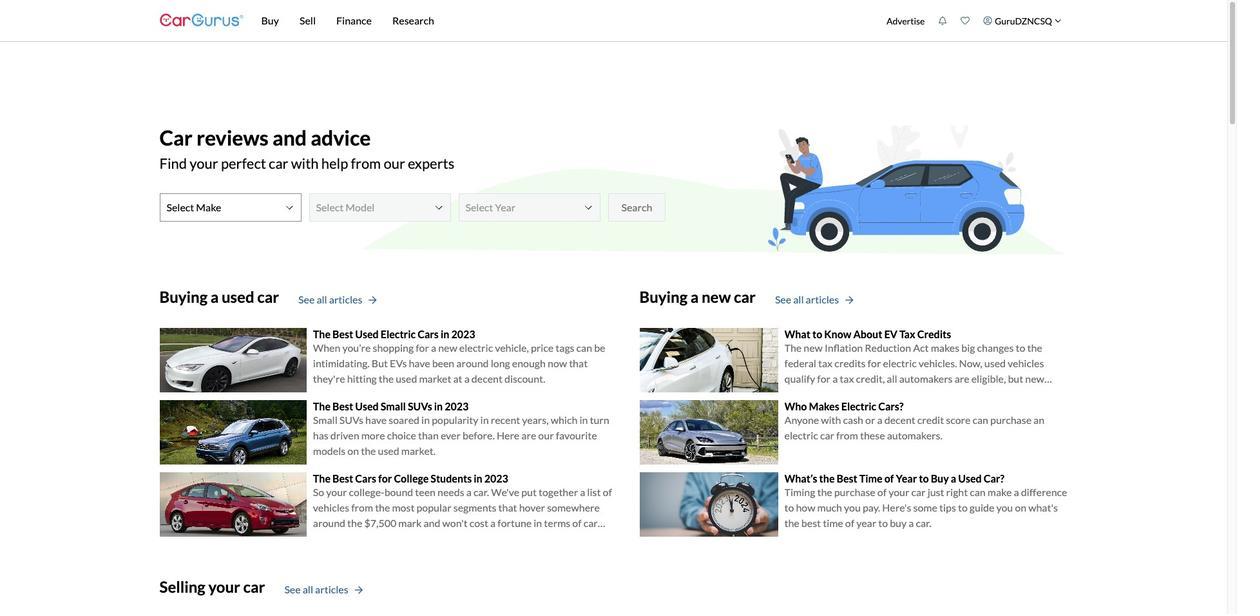 Task type: vqa. For each thing, say whether or not it's contained in the screenshot.
the bottommost honda
no



Task type: describe. For each thing, give the bounding box(es) containing it.
from inside "car reviews and advice find your perfect car with help from our experts"
[[351, 155, 381, 172]]

here's
[[883, 502, 912, 514]]

be
[[595, 342, 606, 354]]

vehicle,
[[495, 342, 529, 354]]

won't
[[443, 517, 468, 529]]

credit,
[[857, 373, 885, 385]]

favourite
[[556, 429, 597, 442]]

used inside what to know about ev tax credits the new inflation reduction act makes big changes to the federal tax credits for electric vehicles. now, used vehicles qualify for a tax credit, all automakers are eligible, but new restrictions limit which vehicles qualify.
[[985, 357, 1006, 369]]

electric inside what to know about ev tax credits the new inflation reduction act makes big changes to the federal tax credits for electric vehicles. now, used vehicles qualify for a tax credit, all automakers are eligible, but new restrictions limit which vehicles qualify.
[[884, 357, 917, 369]]

eligible,
[[972, 373, 1007, 385]]

chevron down image
[[1055, 17, 1062, 24]]

cargurus logo homepage link link
[[160, 2, 243, 39]]

our inside "car reviews and advice find your perfect car with help from our experts"
[[384, 155, 405, 172]]

make
[[988, 486, 1012, 498]]

sell
[[300, 14, 316, 26]]

best for so
[[333, 472, 353, 485]]

now
[[548, 357, 567, 369]]

vehicles inside the best cars for college students in 2023 so your college-bound teen needs a car. we've put together a list of vehicles from the most popular segments that hover somewhere around the $7,500 mark and won't cost a fortune in terms of car insurance.
[[313, 502, 349, 514]]

qualify.
[[928, 388, 960, 400]]

an
[[1034, 414, 1045, 426]]

popularity
[[432, 414, 479, 426]]

a inside what to know about ev tax credits the new inflation reduction act makes big changes to the federal tax credits for electric vehicles. now, used vehicles qualify for a tax credit, all automakers are eligible, but new restrictions limit which vehicles qualify.
[[833, 373, 838, 385]]

college
[[394, 472, 429, 485]]

see all articles link for selling your car
[[285, 582, 363, 598]]

has
[[313, 429, 329, 442]]

saved cars image
[[962, 16, 971, 25]]

to right changes
[[1016, 342, 1026, 354]]

long
[[491, 357, 510, 369]]

for up restrictions at the right bottom of page
[[818, 373, 831, 385]]

decent inside the best used electric cars in 2023 when you're shopping for a new electric vehicle, price tags can be intimidating. but evs have been around long enough now that they're hitting the used market at a decent discount.
[[472, 373, 503, 385]]

bound
[[385, 486, 413, 498]]

all for buying a new car
[[794, 294, 804, 306]]

the up "$7,500"
[[375, 502, 390, 514]]

can inside the who makes electric cars? anyone with cash or a decent credit score can purchase an electric car from these automakers.
[[973, 414, 989, 426]]

advertise
[[887, 15, 925, 26]]

have inside the best used electric cars in 2023 when you're shopping for a new electric vehicle, price tags can be intimidating. but evs have been around long enough now that they're hitting the used market at a decent discount.
[[409, 357, 430, 369]]

what's
[[785, 472, 818, 485]]

best for suvs
[[333, 400, 353, 412]]

our inside the best used small suvs in 2023 small suvs have soared in popularity in recent years, which in turn has driven more choice than ever before. here are our favourite models on the used market.
[[539, 429, 554, 442]]

purchase for the
[[835, 486, 876, 498]]

what's the best time of year to buy a used car? image
[[640, 472, 778, 537]]

makes
[[809, 400, 840, 412]]

with inside "car reviews and advice find your perfect car with help from our experts"
[[291, 155, 319, 172]]

cars inside the best used electric cars in 2023 when you're shopping for a new electric vehicle, price tags can be intimidating. but evs have been around long enough now that they're hitting the used market at a decent discount.
[[418, 328, 439, 340]]

best for you're
[[333, 328, 353, 340]]

1 you from the left
[[845, 502, 861, 514]]

restrictions
[[785, 388, 837, 400]]

to right what
[[813, 328, 823, 340]]

used inside what's the best time of year to buy a used car? timing the purchase of your car just right can make a difference to how much you pay. here's some tips to guide you on what's the best time of year to buy a car.
[[959, 472, 982, 485]]

ever
[[441, 429, 461, 442]]

0 horizontal spatial suvs
[[340, 414, 364, 426]]

market.
[[401, 445, 436, 457]]

electric inside the best used electric cars in 2023 when you're shopping for a new electric vehicle, price tags can be intimidating. but evs have been around long enough now that they're hitting the used market at a decent discount.
[[381, 328, 416, 340]]

see all articles for buying a used car
[[299, 294, 363, 306]]

are inside what to know about ev tax credits the new inflation reduction act makes big changes to the federal tax credits for electric vehicles. now, used vehicles qualify for a tax credit, all automakers are eligible, but new restrictions limit which vehicles qualify.
[[955, 373, 970, 385]]

college-
[[349, 486, 385, 498]]

automakers.
[[888, 429, 943, 442]]

perfect
[[221, 155, 266, 172]]

car. inside the best cars for college students in 2023 so your college-bound teen needs a car. we've put together a list of vehicles from the most popular segments that hover somewhere around the $7,500 mark and won't cost a fortune in terms of car insurance.
[[474, 486, 489, 498]]

new up what to know about ev tax credits image
[[702, 288, 731, 306]]

cash
[[844, 414, 864, 426]]

with inside the who makes electric cars? anyone with cash or a decent credit score can purchase an electric car from these automakers.
[[822, 414, 842, 426]]

most
[[392, 502, 415, 514]]

year
[[896, 472, 918, 485]]

the up insurance.
[[348, 517, 363, 529]]

cargurus logo homepage link image
[[160, 2, 243, 39]]

car inside "car reviews and advice find your perfect car with help from our experts"
[[269, 155, 288, 172]]

in down hover at left bottom
[[534, 517, 542, 529]]

selling
[[160, 578, 206, 596]]

search button
[[608, 193, 666, 222]]

to left buy
[[879, 517, 888, 529]]

who makes electric cars? anyone with cash or a decent credit score can purchase an electric car from these automakers.
[[785, 400, 1045, 442]]

which inside what to know about ev tax credits the new inflation reduction act makes big changes to the federal tax credits for electric vehicles. now, used vehicles qualify for a tax credit, all automakers are eligible, but new restrictions limit which vehicles qualify.
[[861, 388, 888, 400]]

see all articles link for buying a new car
[[775, 292, 854, 308]]

all inside what to know about ev tax credits the new inflation reduction act makes big changes to the federal tax credits for electric vehicles. now, used vehicles qualify for a tax credit, all automakers are eligible, but new restrictions limit which vehicles qualify.
[[887, 373, 898, 385]]

the right what's
[[820, 472, 835, 485]]

cost
[[470, 517, 489, 529]]

cars?
[[879, 400, 904, 412]]

about
[[854, 328, 883, 340]]

the inside what to know about ev tax credits the new inflation reduction act makes big changes to the federal tax credits for electric vehicles. now, used vehicles qualify for a tax credit, all automakers are eligible, but new restrictions limit which vehicles qualify.
[[785, 342, 802, 354]]

buy inside what's the best time of year to buy a used car? timing the purchase of your car just right can make a difference to how much you pay. here's some tips to guide you on what's the best time of year to buy a car.
[[931, 472, 949, 485]]

recent
[[491, 414, 520, 426]]

research
[[393, 14, 434, 26]]

electric inside the who makes electric cars? anyone with cash or a decent credit score can purchase an electric car from these automakers.
[[842, 400, 877, 412]]

2023 inside the best cars for college students in 2023 so your college-bound teen needs a car. we've put together a list of vehicles from the most popular segments that hover somewhere around the $7,500 mark and won't cost a fortune in terms of car insurance.
[[485, 472, 509, 485]]

know
[[825, 328, 852, 340]]

car. inside what's the best time of year to buy a used car? timing the purchase of your car just right can make a difference to how much you pay. here's some tips to guide you on what's the best time of year to buy a car.
[[916, 517, 932, 529]]

car reviews and advice find your perfect car with help from our experts
[[160, 125, 455, 172]]

evs
[[390, 357, 407, 369]]

see for selling your car
[[285, 584, 301, 596]]

articles for buying a used car
[[329, 294, 363, 306]]

more
[[361, 429, 385, 442]]

a inside the who makes electric cars? anyone with cash or a decent credit score can purchase an electric car from these automakers.
[[878, 414, 883, 426]]

ev
[[885, 328, 898, 340]]

qualify
[[785, 373, 816, 385]]

mark
[[399, 517, 422, 529]]

what to know about ev tax credits the new inflation reduction act makes big changes to the federal tax credits for electric vehicles. now, used vehicles qualify for a tax credit, all automakers are eligible, but new restrictions limit which vehicles qualify.
[[785, 328, 1045, 400]]

driven
[[331, 429, 359, 442]]

so
[[313, 486, 324, 498]]

the up much
[[818, 486, 833, 498]]

the inside what to know about ev tax credits the new inflation reduction act makes big changes to the federal tax credits for electric vehicles. now, used vehicles qualify for a tax credit, all automakers are eligible, but new restrictions limit which vehicles qualify.
[[1028, 342, 1043, 354]]

reduction
[[865, 342, 912, 354]]

who makes electric cars? link
[[785, 400, 904, 412]]

to left how
[[785, 502, 794, 514]]

2023 for the best used electric cars in 2023
[[452, 328, 475, 340]]

tax
[[900, 328, 916, 340]]

shopping
[[373, 342, 414, 354]]

decent inside the who makes electric cars? anyone with cash or a decent credit score can purchase an electric car from these automakers.
[[885, 414, 916, 426]]

your inside what's the best time of year to buy a used car? timing the purchase of your car just right can make a difference to how much you pay. here's some tips to guide you on what's the best time of year to buy a car.
[[889, 486, 910, 498]]

changes
[[978, 342, 1014, 354]]

what's the best time of year to buy a used car? link
[[785, 472, 1005, 485]]

0 vertical spatial tax
[[819, 357, 833, 369]]

articles for buying a new car
[[806, 294, 839, 306]]

what to know about ev tax credits image
[[640, 328, 778, 392]]

gurudzncsq
[[995, 15, 1053, 26]]

all for selling your car
[[303, 584, 313, 596]]

from inside the best cars for college students in 2023 so your college-bound teen needs a car. we've put together a list of vehicles from the most popular segments that hover somewhere around the $7,500 mark and won't cost a fortune in terms of car insurance.
[[351, 502, 373, 514]]

arrow right image for buying a used car
[[369, 296, 377, 305]]

used up the best used electric cars in 2023 image on the bottom of page
[[222, 288, 254, 306]]

0 vertical spatial suvs
[[408, 400, 432, 412]]

2023 for the best used small suvs in 2023
[[445, 400, 469, 412]]

together
[[539, 486, 578, 498]]

your right selling
[[208, 578, 240, 596]]

timing
[[785, 486, 816, 498]]

when
[[313, 342, 341, 354]]

sell button
[[289, 0, 326, 41]]

time
[[860, 472, 883, 485]]

research button
[[382, 0, 445, 41]]

models
[[313, 445, 346, 457]]

used for suvs
[[355, 400, 379, 412]]

1 horizontal spatial vehicles
[[890, 388, 926, 400]]

see all articles for selling your car
[[285, 584, 349, 596]]

finance
[[337, 14, 372, 26]]

the inside the best used electric cars in 2023 when you're shopping for a new electric vehicle, price tags can be intimidating. but evs have been around long enough now that they're hitting the used market at a decent discount.
[[379, 373, 394, 385]]

the best used small suvs in 2023 small suvs have soared in popularity in recent years, which in turn has driven more choice than ever before. here are our favourite models on the used market.
[[313, 400, 610, 457]]

cars inside the best cars for college students in 2023 so your college-bound teen needs a car. we've put together a list of vehicles from the most popular segments that hover somewhere around the $7,500 mark and won't cost a fortune in terms of car insurance.
[[355, 472, 376, 485]]

0 vertical spatial vehicles
[[1008, 357, 1045, 369]]

at
[[454, 373, 463, 385]]

in up than
[[422, 414, 430, 426]]

finance button
[[326, 0, 382, 41]]

car?
[[984, 472, 1005, 485]]

see for buying a used car
[[299, 294, 315, 306]]

anyone
[[785, 414, 820, 426]]

terms
[[544, 517, 571, 529]]

before.
[[463, 429, 495, 442]]

the best used small suvs in 2023 image
[[160, 400, 307, 465]]

search
[[622, 201, 653, 213]]

the best used electric cars in 2023 when you're shopping for a new electric vehicle, price tags can be intimidating. but evs have been around long enough now that they're hitting the used market at a decent discount.
[[313, 328, 606, 385]]



Task type: locate. For each thing, give the bounding box(es) containing it.
credit
[[918, 414, 945, 426]]

market
[[419, 373, 452, 385]]

on inside what's the best time of year to buy a used car? timing the purchase of your car just right can make a difference to how much you pay. here's some tips to guide you on what's the best time of year to buy a car.
[[1016, 502, 1027, 514]]

1 vertical spatial on
[[1016, 502, 1027, 514]]

suvs up soared
[[408, 400, 432, 412]]

from down college-
[[351, 502, 373, 514]]

buying a used car
[[160, 288, 279, 306]]

list
[[588, 486, 601, 498]]

2023 up popularity
[[445, 400, 469, 412]]

see all articles up when
[[299, 294, 363, 306]]

the left best
[[785, 517, 800, 529]]

0 horizontal spatial purchase
[[835, 486, 876, 498]]

here
[[497, 429, 520, 442]]

used inside the best used small suvs in 2023 small suvs have soared in popularity in recent years, which in turn has driven more choice than ever before. here are our favourite models on the used market.
[[378, 445, 400, 457]]

0 horizontal spatial with
[[291, 155, 319, 172]]

menu containing advertise
[[880, 3, 1069, 39]]

and left advice
[[273, 125, 307, 150]]

all for buying a used car
[[317, 294, 327, 306]]

vehicles
[[1008, 357, 1045, 369], [890, 388, 926, 400], [313, 502, 349, 514]]

federal
[[785, 357, 817, 369]]

arrow right image
[[369, 296, 377, 305], [355, 586, 363, 595]]

your inside the best cars for college students in 2023 so your college-bound teen needs a car. we've put together a list of vehicles from the most popular segments that hover somewhere around the $7,500 mark and won't cost a fortune in terms of car insurance.
[[326, 486, 347, 498]]

0 horizontal spatial small
[[313, 414, 338, 426]]

electric up cash
[[842, 400, 877, 412]]

2023
[[452, 328, 475, 340], [445, 400, 469, 412], [485, 472, 509, 485]]

1 vertical spatial 2023
[[445, 400, 469, 412]]

all up what
[[794, 294, 804, 306]]

buying for buying a used car
[[160, 288, 208, 306]]

2 vertical spatial can
[[970, 486, 986, 498]]

2 horizontal spatial electric
[[884, 357, 917, 369]]

0 vertical spatial small
[[381, 400, 406, 412]]

the down they're
[[313, 400, 331, 412]]

2023 up 'we've'
[[485, 472, 509, 485]]

fortune
[[498, 517, 532, 529]]

2 vertical spatial electric
[[785, 429, 819, 442]]

in inside the best used electric cars in 2023 when you're shopping for a new electric vehicle, price tags can be intimidating. but evs have been around long enough now that they're hitting the used market at a decent discount.
[[441, 328, 450, 340]]

you're
[[343, 342, 371, 354]]

cars up been
[[418, 328, 439, 340]]

0 horizontal spatial are
[[522, 429, 537, 442]]

see for buying a new car
[[775, 294, 792, 306]]

students
[[431, 472, 472, 485]]

a
[[211, 288, 219, 306], [691, 288, 699, 306], [431, 342, 437, 354], [465, 373, 470, 385], [833, 373, 838, 385], [878, 414, 883, 426], [951, 472, 957, 485], [467, 486, 472, 498], [580, 486, 586, 498], [1014, 486, 1020, 498], [491, 517, 496, 529], [909, 517, 914, 529]]

electric down reduction
[[884, 357, 917, 369]]

enough
[[512, 357, 546, 369]]

used for you're
[[355, 328, 379, 340]]

0 horizontal spatial buy
[[261, 14, 279, 26]]

car. down some
[[916, 517, 932, 529]]

1 vertical spatial electric
[[884, 357, 917, 369]]

1 horizontal spatial buy
[[931, 472, 949, 485]]

new
[[702, 288, 731, 306], [438, 342, 458, 354], [804, 342, 823, 354], [1026, 373, 1045, 385]]

the right changes
[[1028, 342, 1043, 354]]

0 vertical spatial that
[[569, 357, 588, 369]]

in up before. on the bottom left of the page
[[481, 414, 489, 426]]

see
[[299, 294, 315, 306], [775, 294, 792, 306], [285, 584, 301, 596]]

used inside the best used electric cars in 2023 when you're shopping for a new electric vehicle, price tags can be intimidating. but evs have been around long enough now that they're hitting the used market at a decent discount.
[[396, 373, 417, 385]]

used inside the best used electric cars in 2023 when you're shopping for a new electric vehicle, price tags can be intimidating. but evs have been around long enough now that they're hitting the used market at a decent discount.
[[355, 328, 379, 340]]

2 vertical spatial used
[[959, 472, 982, 485]]

your inside "car reviews and advice find your perfect car with help from our experts"
[[190, 155, 218, 172]]

used
[[355, 328, 379, 340], [355, 400, 379, 412], [959, 472, 982, 485]]

your right so
[[326, 486, 347, 498]]

0 vertical spatial have
[[409, 357, 430, 369]]

0 vertical spatial cars
[[418, 328, 439, 340]]

buy
[[890, 517, 907, 529]]

0 vertical spatial decent
[[472, 373, 503, 385]]

year
[[857, 517, 877, 529]]

2 vertical spatial 2023
[[485, 472, 509, 485]]

best inside the best used electric cars in 2023 when you're shopping for a new electric vehicle, price tags can be intimidating. but evs have been around long enough now that they're hitting the used market at a decent discount.
[[333, 328, 353, 340]]

for inside the best used electric cars in 2023 when you're shopping for a new electric vehicle, price tags can be intimidating. but evs have been around long enough now that they're hitting the used market at a decent discount.
[[416, 342, 429, 354]]

1 vertical spatial cars
[[355, 472, 376, 485]]

arrow right image down insurance.
[[355, 586, 363, 595]]

are down "years,"
[[522, 429, 537, 442]]

the best used small suvs in 2023 link
[[313, 400, 469, 412]]

on left the "what's"
[[1016, 502, 1027, 514]]

soared
[[389, 414, 420, 426]]

1 vertical spatial vehicles
[[890, 388, 926, 400]]

0 vertical spatial buy
[[261, 14, 279, 26]]

0 horizontal spatial and
[[273, 125, 307, 150]]

0 horizontal spatial electric
[[460, 342, 493, 354]]

difference
[[1022, 486, 1068, 498]]

for up credit,
[[868, 357, 882, 369]]

1 horizontal spatial arrow right image
[[369, 296, 377, 305]]

reviews
[[197, 125, 269, 150]]

and
[[273, 125, 307, 150], [424, 517, 441, 529]]

1 horizontal spatial our
[[539, 429, 554, 442]]

the inside the best used small suvs in 2023 small suvs have soared in popularity in recent years, which in turn has driven more choice than ever before. here are our favourite models on the used market.
[[361, 445, 376, 457]]

arrow right image up the best used electric cars in 2023 link at bottom left
[[369, 296, 377, 305]]

1 horizontal spatial with
[[822, 414, 842, 426]]

see all articles up what
[[775, 294, 839, 306]]

the inside the best used electric cars in 2023 when you're shopping for a new electric vehicle, price tags can be intimidating. but evs have been around long enough now that they're hitting the used market at a decent discount.
[[313, 328, 331, 340]]

find
[[160, 155, 187, 172]]

1 vertical spatial from
[[837, 429, 859, 442]]

small up has
[[313, 414, 338, 426]]

can left be
[[577, 342, 593, 354]]

the best used electric cars in 2023 image
[[160, 328, 307, 392]]

new up federal
[[804, 342, 823, 354]]

1 horizontal spatial cars
[[418, 328, 439, 340]]

menu bar
[[243, 0, 880, 41]]

which
[[861, 388, 888, 400], [551, 414, 578, 426]]

0 vertical spatial and
[[273, 125, 307, 150]]

1 horizontal spatial buying
[[640, 288, 688, 306]]

choice
[[387, 429, 416, 442]]

than
[[418, 429, 439, 442]]

0 vertical spatial can
[[577, 342, 593, 354]]

segments
[[454, 502, 497, 514]]

0 vertical spatial on
[[348, 445, 359, 457]]

popular
[[417, 502, 452, 514]]

the for the best used small suvs in 2023 small suvs have soared in popularity in recent years, which in turn has driven more choice than ever before. here are our favourite models on the used market.
[[313, 400, 331, 412]]

tags
[[556, 342, 575, 354]]

2 vertical spatial from
[[351, 502, 373, 514]]

0 horizontal spatial cars
[[355, 472, 376, 485]]

best inside the best cars for college students in 2023 so your college-bound teen needs a car. we've put together a list of vehicles from the most popular segments that hover somewhere around the $7,500 mark and won't cost a fortune in terms of car insurance.
[[333, 472, 353, 485]]

1 vertical spatial can
[[973, 414, 989, 426]]

all down insurance.
[[303, 584, 313, 596]]

on down driven
[[348, 445, 359, 457]]

1 horizontal spatial small
[[381, 400, 406, 412]]

1 horizontal spatial suvs
[[408, 400, 432, 412]]

purchase inside the who makes electric cars? anyone with cash or a decent credit score can purchase an electric car from these automakers.
[[991, 414, 1032, 426]]

experts
[[408, 155, 455, 172]]

score
[[947, 414, 971, 426]]

0 vertical spatial car.
[[474, 486, 489, 498]]

1 horizontal spatial are
[[955, 373, 970, 385]]

buy
[[261, 14, 279, 26], [931, 472, 949, 485]]

for inside the best cars for college students in 2023 so your college-bound teen needs a car. we've put together a list of vehicles from the most popular segments that hover somewhere around the $7,500 mark and won't cost a fortune in terms of car insurance.
[[378, 472, 392, 485]]

new right 'but'
[[1026, 373, 1045, 385]]

0 horizontal spatial have
[[366, 414, 387, 426]]

gurudzncsq button
[[977, 3, 1069, 39]]

electric down anyone
[[785, 429, 819, 442]]

2 horizontal spatial vehicles
[[1008, 357, 1045, 369]]

electric
[[381, 328, 416, 340], [842, 400, 877, 412]]

with left help
[[291, 155, 319, 172]]

who makes electric cars? image
[[640, 400, 778, 465]]

that inside the best cars for college students in 2023 so your college-bound teen needs a car. we've put together a list of vehicles from the most popular segments that hover somewhere around the $7,500 mark and won't cost a fortune in terms of car insurance.
[[499, 502, 517, 514]]

articles for selling your car
[[315, 584, 349, 596]]

open notifications image
[[939, 16, 948, 25]]

price
[[531, 342, 554, 354]]

0 vertical spatial are
[[955, 373, 970, 385]]

turn
[[590, 414, 610, 426]]

on
[[348, 445, 359, 457], [1016, 502, 1027, 514]]

$7,500
[[365, 517, 397, 529]]

in up been
[[441, 328, 450, 340]]

with down 'makes'
[[822, 414, 842, 426]]

the down more
[[361, 445, 376, 457]]

1 horizontal spatial that
[[569, 357, 588, 369]]

see all articles down insurance.
[[285, 584, 349, 596]]

used inside the best used small suvs in 2023 small suvs have soared in popularity in recent years, which in turn has driven more choice than ever before. here are our favourite models on the used market.
[[355, 400, 379, 412]]

see all articles for buying a new car
[[775, 294, 839, 306]]

0 horizontal spatial on
[[348, 445, 359, 457]]

that down 'we've'
[[499, 502, 517, 514]]

0 vertical spatial around
[[457, 357, 489, 369]]

0 vertical spatial electric
[[381, 328, 416, 340]]

but
[[372, 357, 388, 369]]

see all articles link up when
[[299, 292, 377, 308]]

what's the best time of year to buy a used car? timing the purchase of your car just right can make a difference to how much you pay. here's some tips to guide you on what's the best time of year to buy a car.
[[785, 472, 1068, 529]]

your right find
[[190, 155, 218, 172]]

menu bar containing buy
[[243, 0, 880, 41]]

decent down cars? on the bottom of page
[[885, 414, 916, 426]]

0 horizontal spatial which
[[551, 414, 578, 426]]

articles
[[329, 294, 363, 306], [806, 294, 839, 306], [315, 584, 349, 596]]

new up been
[[438, 342, 458, 354]]

1 horizontal spatial car.
[[916, 517, 932, 529]]

1 vertical spatial with
[[822, 414, 842, 426]]

0 vertical spatial 2023
[[452, 328, 475, 340]]

1 vertical spatial decent
[[885, 414, 916, 426]]

1 horizontal spatial you
[[997, 502, 1014, 514]]

the for the best cars for college students in 2023 so your college-bound teen needs a car. we've put together a list of vehicles from the most popular segments that hover somewhere around the $7,500 mark and won't cost a fortune in terms of car insurance.
[[313, 472, 331, 485]]

just
[[928, 486, 945, 498]]

1 vertical spatial have
[[366, 414, 387, 426]]

but
[[1009, 373, 1024, 385]]

intimidating.
[[313, 357, 370, 369]]

2023 up been
[[452, 328, 475, 340]]

and inside "car reviews and advice find your perfect car with help from our experts"
[[273, 125, 307, 150]]

1 horizontal spatial tax
[[840, 373, 855, 385]]

to right tips
[[959, 502, 968, 514]]

vehicles up 'but'
[[1008, 357, 1045, 369]]

around inside the best cars for college students in 2023 so your college-bound teen needs a car. we've put together a list of vehicles from the most popular segments that hover somewhere around the $7,500 mark and won't cost a fortune in terms of car insurance.
[[313, 517, 346, 529]]

you down make
[[997, 502, 1014, 514]]

that for we've
[[499, 502, 517, 514]]

from inside the who makes electric cars? anyone with cash or a decent credit score can purchase an electric car from these automakers.
[[837, 429, 859, 442]]

used down hitting
[[355, 400, 379, 412]]

buy inside dropdown button
[[261, 14, 279, 26]]

around up at
[[457, 357, 489, 369]]

which inside the best used small suvs in 2023 small suvs have soared in popularity in recent years, which in turn has driven more choice than ever before. here are our favourite models on the used market.
[[551, 414, 578, 426]]

the up when
[[313, 328, 331, 340]]

the best cars for college students in 2023 link
[[313, 472, 509, 485]]

0 vertical spatial arrow right image
[[369, 296, 377, 305]]

1 buying from the left
[[160, 288, 208, 306]]

all
[[317, 294, 327, 306], [794, 294, 804, 306], [887, 373, 898, 385], [303, 584, 313, 596]]

buying for buying a new car
[[640, 288, 688, 306]]

1 horizontal spatial electric
[[842, 400, 877, 412]]

2 you from the left
[[997, 502, 1014, 514]]

see all articles link for buying a used car
[[299, 292, 377, 308]]

electric up long
[[460, 342, 493, 354]]

can inside the best used electric cars in 2023 when you're shopping for a new electric vehicle, price tags can be intimidating. but evs have been around long enough now that they're hitting the used market at a decent discount.
[[577, 342, 593, 354]]

best up the you're
[[333, 328, 353, 340]]

to right year
[[919, 472, 929, 485]]

2023 inside the best used small suvs in 2023 small suvs have soared in popularity in recent years, which in turn has driven more choice than ever before. here are our favourite models on the used market.
[[445, 400, 469, 412]]

vehicles down so
[[313, 502, 349, 514]]

0 vertical spatial which
[[861, 388, 888, 400]]

your down the "what's the best time of year to buy a used car?" link
[[889, 486, 910, 498]]

user icon image
[[984, 16, 993, 25]]

we've
[[491, 486, 520, 498]]

on inside the best used small suvs in 2023 small suvs have soared in popularity in recent years, which in turn has driven more choice than ever before. here are our favourite models on the used market.
[[348, 445, 359, 457]]

new inside the best used electric cars in 2023 when you're shopping for a new electric vehicle, price tags can be intimidating. but evs have been around long enough now that they're hitting the used market at a decent discount.
[[438, 342, 458, 354]]

are down now,
[[955, 373, 970, 385]]

what
[[785, 328, 811, 340]]

now,
[[960, 357, 983, 369]]

used
[[222, 288, 254, 306], [985, 357, 1006, 369], [396, 373, 417, 385], [378, 445, 400, 457]]

used down evs
[[396, 373, 417, 385]]

1 vertical spatial our
[[539, 429, 554, 442]]

see all articles link down insurance.
[[285, 582, 363, 598]]

best up driven
[[333, 400, 353, 412]]

pay.
[[863, 502, 881, 514]]

0 horizontal spatial you
[[845, 502, 861, 514]]

are inside the best used small suvs in 2023 small suvs have soared in popularity in recent years, which in turn has driven more choice than ever before. here are our favourite models on the used market.
[[522, 429, 537, 442]]

0 vertical spatial from
[[351, 155, 381, 172]]

0 horizontal spatial electric
[[381, 328, 416, 340]]

0 horizontal spatial car.
[[474, 486, 489, 498]]

1 vertical spatial and
[[424, 517, 441, 529]]

to
[[813, 328, 823, 340], [1016, 342, 1026, 354], [919, 472, 929, 485], [785, 502, 794, 514], [959, 502, 968, 514], [879, 517, 888, 529]]

have right evs
[[409, 357, 430, 369]]

and inside the best cars for college students in 2023 so your college-bound teen needs a car. we've put together a list of vehicles from the most popular segments that hover somewhere around the $7,500 mark and won't cost a fortune in terms of car insurance.
[[424, 517, 441, 529]]

credits
[[918, 328, 952, 340]]

1 horizontal spatial decent
[[885, 414, 916, 426]]

all right credit,
[[887, 373, 898, 385]]

cars up college-
[[355, 472, 376, 485]]

1 horizontal spatial electric
[[785, 429, 819, 442]]

can inside what's the best time of year to buy a used car? timing the purchase of your car just right can make a difference to how much you pay. here's some tips to guide you on what's the best time of year to buy a car.
[[970, 486, 986, 498]]

cars
[[418, 328, 439, 340], [355, 472, 376, 485]]

0 horizontal spatial that
[[499, 502, 517, 514]]

car inside the who makes electric cars? anyone with cash or a decent credit score can purchase an electric car from these automakers.
[[821, 429, 835, 442]]

car inside what's the best time of year to buy a used car? timing the purchase of your car just right can make a difference to how much you pay. here's some tips to guide you on what's the best time of year to buy a car.
[[912, 486, 926, 498]]

and down "popular"
[[424, 517, 441, 529]]

the up so
[[313, 472, 331, 485]]

small up soared
[[381, 400, 406, 412]]

with
[[291, 155, 319, 172], [822, 414, 842, 426]]

electric up shopping
[[381, 328, 416, 340]]

0 horizontal spatial around
[[313, 517, 346, 529]]

1 vertical spatial which
[[551, 414, 578, 426]]

articles down insurance.
[[315, 584, 349, 596]]

you left pay.
[[845, 502, 861, 514]]

can right score
[[973, 414, 989, 426]]

purchase left an
[[991, 414, 1032, 426]]

1 vertical spatial tax
[[840, 373, 855, 385]]

1 vertical spatial are
[[522, 429, 537, 442]]

2023 inside the best used electric cars in 2023 when you're shopping for a new electric vehicle, price tags can be intimidating. but evs have been around long enough now that they're hitting the used market at a decent discount.
[[452, 328, 475, 340]]

the for the best used electric cars in 2023 when you're shopping for a new electric vehicle, price tags can be intimidating. but evs have been around long enough now that they're hitting the used market at a decent discount.
[[313, 328, 331, 340]]

they're
[[313, 373, 345, 385]]

0 vertical spatial used
[[355, 328, 379, 340]]

1 vertical spatial that
[[499, 502, 517, 514]]

1 horizontal spatial have
[[409, 357, 430, 369]]

0 vertical spatial our
[[384, 155, 405, 172]]

1 vertical spatial around
[[313, 517, 346, 529]]

1 vertical spatial purchase
[[835, 486, 876, 498]]

have inside the best used small suvs in 2023 small suvs have soared in popularity in recent years, which in turn has driven more choice than ever before. here are our favourite models on the used market.
[[366, 414, 387, 426]]

best
[[333, 328, 353, 340], [333, 400, 353, 412], [333, 472, 353, 485], [837, 472, 858, 485]]

in right students at the bottom left of the page
[[474, 472, 483, 485]]

1 horizontal spatial on
[[1016, 502, 1027, 514]]

from
[[351, 155, 381, 172], [837, 429, 859, 442], [351, 502, 373, 514]]

purchase inside what's the best time of year to buy a used car? timing the purchase of your car just right can make a difference to how much you pay. here's some tips to guide you on what's the best time of year to buy a car.
[[835, 486, 876, 498]]

car. up segments on the bottom of the page
[[474, 486, 489, 498]]

gurudzncsq menu item
[[977, 3, 1069, 39]]

1 vertical spatial small
[[313, 414, 338, 426]]

used down changes
[[985, 357, 1006, 369]]

arrow right image
[[846, 296, 854, 305]]

best up college-
[[333, 472, 353, 485]]

the inside the best used small suvs in 2023 small suvs have soared in popularity in recent years, which in turn has driven more choice than ever before. here are our favourite models on the used market.
[[313, 400, 331, 412]]

for right shopping
[[416, 342, 429, 354]]

our left experts
[[384, 155, 405, 172]]

from right help
[[351, 155, 381, 172]]

1 vertical spatial buy
[[931, 472, 949, 485]]

in left turn
[[580, 414, 588, 426]]

1 vertical spatial used
[[355, 400, 379, 412]]

best inside what's the best time of year to buy a used car? timing the purchase of your car just right can make a difference to how much you pay. here's some tips to guide you on what's the best time of year to buy a car.
[[837, 472, 858, 485]]

all up when
[[317, 294, 327, 306]]

around inside the best used electric cars in 2023 when you're shopping for a new electric vehicle, price tags can be intimidating. but evs have been around long enough now that they're hitting the used market at a decent discount.
[[457, 357, 489, 369]]

articles left arrow right image
[[806, 294, 839, 306]]

1 horizontal spatial purchase
[[991, 414, 1032, 426]]

menu
[[880, 3, 1069, 39]]

0 vertical spatial electric
[[460, 342, 493, 354]]

tax up limit
[[840, 373, 855, 385]]

the best cars for college students in 2023 image
[[160, 472, 307, 537]]

0 horizontal spatial vehicles
[[313, 502, 349, 514]]

in up popularity
[[434, 400, 443, 412]]

1 vertical spatial car.
[[916, 517, 932, 529]]

which up "favourite"
[[551, 414, 578, 426]]

car
[[160, 125, 193, 150]]

car inside the best cars for college students in 2023 so your college-bound teen needs a car. we've put together a list of vehicles from the most popular segments that hover somewhere around the $7,500 mark and won't cost a fortune in terms of car insurance.
[[584, 517, 598, 529]]

1 vertical spatial arrow right image
[[355, 586, 363, 595]]

0 horizontal spatial arrow right image
[[355, 586, 363, 595]]

buy left the sell
[[261, 14, 279, 26]]

1 horizontal spatial and
[[424, 517, 441, 529]]

can
[[577, 342, 593, 354], [973, 414, 989, 426], [970, 486, 986, 498]]

what's
[[1029, 502, 1059, 514]]

purchase for can
[[991, 414, 1032, 426]]

the down what
[[785, 342, 802, 354]]

your
[[190, 155, 218, 172], [326, 486, 347, 498], [889, 486, 910, 498], [208, 578, 240, 596]]

vehicles.
[[919, 357, 958, 369]]

which down credit,
[[861, 388, 888, 400]]

credits
[[835, 357, 866, 369]]

decent down long
[[472, 373, 503, 385]]

can up guide
[[970, 486, 986, 498]]

electric inside the who makes electric cars? anyone with cash or a decent credit score can purchase an electric car from these automakers.
[[785, 429, 819, 442]]

automakers
[[900, 373, 953, 385]]

for up bound
[[378, 472, 392, 485]]

electric inside the best used electric cars in 2023 when you're shopping for a new electric vehicle, price tags can be intimidating. but evs have been around long enough now that they're hitting the used market at a decent discount.
[[460, 342, 493, 354]]

0 horizontal spatial tax
[[819, 357, 833, 369]]

1 horizontal spatial which
[[861, 388, 888, 400]]

suvs up driven
[[340, 414, 364, 426]]

how
[[796, 502, 816, 514]]

help
[[322, 155, 348, 172]]

best inside the best used small suvs in 2023 small suvs have soared in popularity in recent years, which in turn has driven more choice than ever before. here are our favourite models on the used market.
[[333, 400, 353, 412]]

buy up just
[[931, 472, 949, 485]]

2 vertical spatial vehicles
[[313, 502, 349, 514]]

that for tags
[[569, 357, 588, 369]]

arrow right image for selling your car
[[355, 586, 363, 595]]

2 buying from the left
[[640, 288, 688, 306]]

the inside the best cars for college students in 2023 so your college-bound teen needs a car. we've put together a list of vehicles from the most popular segments that hover somewhere around the $7,500 mark and won't cost a fortune in terms of car insurance.
[[313, 472, 331, 485]]

0 horizontal spatial buying
[[160, 288, 208, 306]]

needs
[[438, 486, 465, 498]]

0 horizontal spatial decent
[[472, 373, 503, 385]]

vehicles down automakers
[[890, 388, 926, 400]]

that inside the best used electric cars in 2023 when you're shopping for a new electric vehicle, price tags can be intimidating. but evs have been around long enough now that they're hitting the used market at a decent discount.
[[569, 357, 588, 369]]

or
[[866, 414, 876, 426]]

used up right
[[959, 472, 982, 485]]

0 vertical spatial purchase
[[991, 414, 1032, 426]]

for
[[416, 342, 429, 354], [868, 357, 882, 369], [818, 373, 831, 385], [378, 472, 392, 485]]

our
[[384, 155, 405, 172], [539, 429, 554, 442]]

the best cars for college students in 2023 so your college-bound teen needs a car. we've put together a list of vehicles from the most popular segments that hover somewhere around the $7,500 mark and won't cost a fortune in terms of car insurance.
[[313, 472, 612, 545]]

0 vertical spatial with
[[291, 155, 319, 172]]

used down choice
[[378, 445, 400, 457]]



